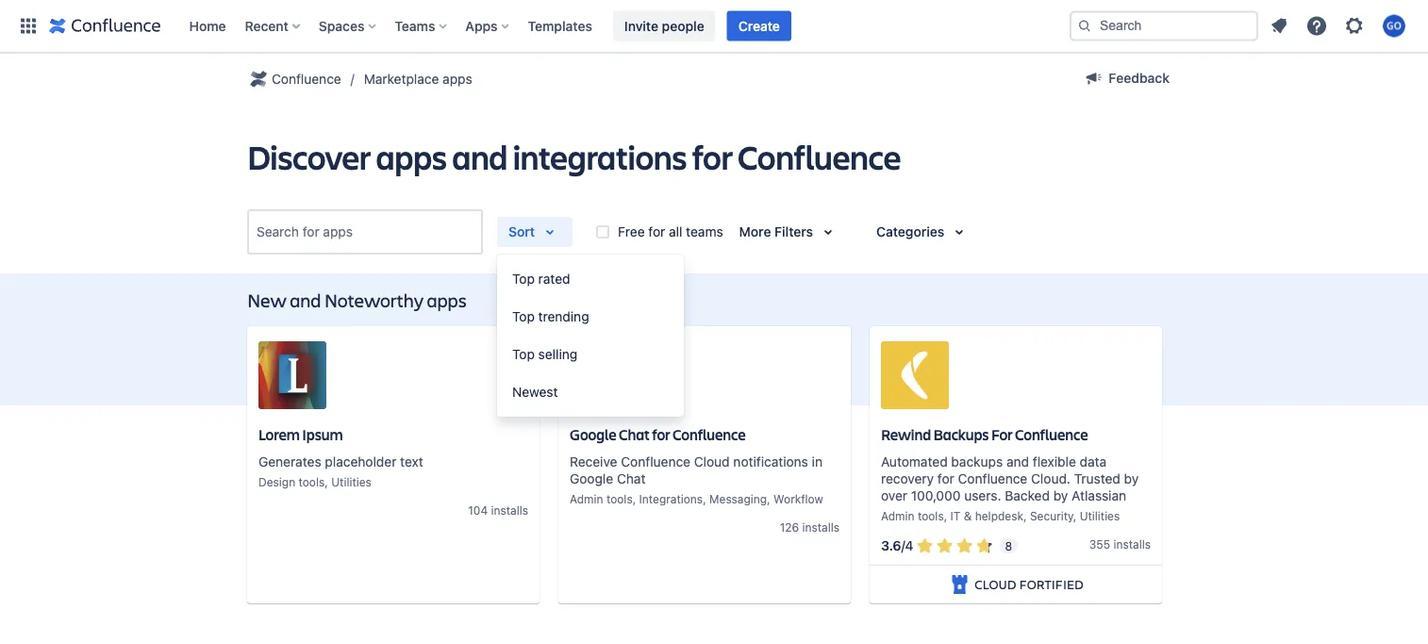 Task type: locate. For each thing, give the bounding box(es) containing it.
top rated button
[[497, 260, 684, 298]]

1 horizontal spatial tools
[[607, 493, 633, 506]]

more
[[739, 224, 771, 240]]

security
[[1030, 510, 1074, 523]]

top inside the top trending button
[[512, 309, 535, 325]]

top selling button
[[497, 336, 684, 374]]

create link
[[727, 11, 792, 41]]

1 vertical spatial tools
[[607, 493, 633, 506]]

top left rated
[[512, 271, 535, 287]]

1 horizontal spatial utilities
[[1080, 510, 1120, 523]]

confluence up cloud
[[673, 425, 746, 445]]

confluence
[[272, 71, 341, 87], [738, 134, 901, 179], [673, 425, 746, 445], [1015, 425, 1088, 445], [621, 454, 691, 470], [958, 471, 1028, 487]]

0 vertical spatial google
[[570, 425, 617, 445]]

more filters
[[739, 224, 813, 240]]

confluence image
[[49, 15, 161, 37], [49, 15, 161, 37]]

0 vertical spatial tools
[[299, 476, 325, 489]]

google down receive
[[570, 471, 614, 487]]

new and noteworthy apps
[[247, 287, 467, 312]]

, left it
[[944, 510, 948, 523]]

1 horizontal spatial and
[[452, 134, 508, 179]]

confluence down google chat for confluence
[[621, 454, 691, 470]]

s right 355
[[1145, 538, 1151, 551]]

by
[[1124, 471, 1139, 487], [1054, 488, 1069, 504]]

1 horizontal spatial install
[[803, 521, 834, 534]]

0 horizontal spatial and
[[290, 287, 321, 312]]

1 vertical spatial and
[[290, 287, 321, 312]]

104 install s
[[468, 504, 528, 517]]

and for automated
[[1007, 454, 1030, 470]]

trusted
[[1075, 471, 1121, 487]]

0 horizontal spatial s
[[523, 504, 528, 517]]

apps down marketplace apps "link"
[[376, 134, 447, 179]]

helpdesk
[[975, 510, 1024, 523]]

for
[[692, 134, 733, 179], [649, 224, 666, 239], [652, 425, 670, 445], [938, 471, 955, 487]]

s for lorem ipsum
[[523, 504, 528, 517]]

admin
[[570, 493, 603, 506], [881, 510, 915, 523]]

spaces button
[[313, 11, 383, 41]]

integrations
[[639, 493, 703, 506]]

3.6 / 4
[[881, 538, 914, 554]]

home link
[[184, 11, 232, 41]]

0 horizontal spatial install
[[491, 504, 523, 517]]

confluence inside 'link'
[[272, 71, 341, 87]]

by down cloud.
[[1054, 488, 1069, 504]]

by right "trusted"
[[1124, 471, 1139, 487]]

2 vertical spatial install
[[1114, 538, 1145, 551]]

top selling
[[512, 347, 578, 362]]

0 horizontal spatial tools
[[299, 476, 325, 489]]

and
[[452, 134, 508, 179], [290, 287, 321, 312], [1007, 454, 1030, 470]]

admin down receive
[[570, 493, 603, 506]]

install
[[491, 504, 523, 517], [803, 521, 834, 534], [1114, 538, 1145, 551]]

tools
[[299, 476, 325, 489], [607, 493, 633, 506], [918, 510, 944, 523]]

for inside automated backups and flexible data recovery for confluence cloud. trusted by over 100,000 users. backed by atlassian admin tools , it & helpdesk , security , utilities
[[938, 471, 955, 487]]

apps for marketplace
[[443, 71, 472, 87]]

invite people button
[[613, 11, 716, 41]]

2 google from the top
[[570, 471, 614, 487]]

atlassian
[[1072, 488, 1127, 504]]

google up receive
[[570, 425, 617, 445]]

trending
[[538, 309, 589, 325]]

3 top from the top
[[512, 347, 535, 362]]

confluence up users.
[[958, 471, 1028, 487]]

utilities inside generates placeholder text design tools , utilities
[[331, 476, 372, 489]]

install right 104
[[491, 504, 523, 517]]

utilities down placeholder
[[331, 476, 372, 489]]

tools down receive
[[607, 493, 633, 506]]

admin down the over
[[881, 510, 915, 523]]

chat inside receive confluence cloud notifications in google chat admin tools , integrations , messaging , workflow
[[617, 471, 646, 487]]

&
[[964, 510, 972, 523]]

noteworthy
[[324, 287, 424, 312]]

1 vertical spatial top
[[512, 309, 535, 325]]

2 vertical spatial top
[[512, 347, 535, 362]]

design
[[259, 476, 295, 489]]

lorem ipsum
[[259, 425, 343, 445]]

for up receive confluence cloud notifications in google chat admin tools , integrations , messaging , workflow
[[652, 425, 670, 445]]

receive
[[570, 454, 618, 470]]

, down backed
[[1024, 510, 1027, 523]]

appswitcher icon image
[[17, 15, 40, 37]]

install right 126
[[803, 521, 834, 534]]

invite
[[625, 18, 659, 33]]

s right 126
[[834, 521, 840, 534]]

chat down receive
[[617, 471, 646, 487]]

apps
[[443, 71, 472, 87], [376, 134, 447, 179], [427, 287, 467, 312]]

automated backups and flexible data recovery for confluence cloud. trusted by over 100,000 users. backed by atlassian admin tools , it & helpdesk , security , utilities
[[881, 454, 1139, 523]]

notification icon image
[[1268, 15, 1291, 37]]

0 vertical spatial apps
[[443, 71, 472, 87]]

1 vertical spatial google
[[570, 471, 614, 487]]

free
[[618, 224, 645, 239]]

s right 104
[[523, 504, 528, 517]]

1 vertical spatial apps
[[376, 134, 447, 179]]

1 top from the top
[[512, 271, 535, 287]]

install right 355
[[1114, 538, 1145, 551]]

group
[[497, 255, 684, 417]]

0 horizontal spatial by
[[1054, 488, 1069, 504]]

install for google chat for confluence
[[803, 521, 834, 534]]

tools down 100,000
[[918, 510, 944, 523]]

chat
[[619, 425, 650, 445], [617, 471, 646, 487]]

0 vertical spatial utilities
[[331, 476, 372, 489]]

s
[[523, 504, 528, 517], [834, 521, 840, 534], [1145, 538, 1151, 551]]

for up teams
[[692, 134, 733, 179]]

confluence inside automated backups and flexible data recovery for confluence cloud. trusted by over 100,000 users. backed by atlassian admin tools , it & helpdesk , security , utilities
[[958, 471, 1028, 487]]

fortified
[[1020, 576, 1084, 593]]

apps inside "link"
[[443, 71, 472, 87]]

for up 100,000
[[938, 471, 955, 487]]

all
[[669, 224, 683, 239]]

tools down generates
[[299, 476, 325, 489]]

newest button
[[497, 374, 684, 411]]

1 horizontal spatial admin
[[881, 510, 915, 523]]

Search field
[[1070, 11, 1259, 41]]

3.6
[[881, 538, 902, 554]]

s for google chat for confluence
[[834, 521, 840, 534]]

1 vertical spatial s
[[834, 521, 840, 534]]

apps for discover
[[376, 134, 447, 179]]

2 horizontal spatial tools
[[918, 510, 944, 523]]

2 horizontal spatial and
[[1007, 454, 1030, 470]]

2 top from the top
[[512, 309, 535, 325]]

your profile and preferences image
[[1383, 15, 1406, 37]]

utilities down the atlassian
[[1080, 510, 1120, 523]]

1 vertical spatial install
[[803, 521, 834, 534]]

apps right the noteworthy
[[427, 287, 467, 312]]

0 horizontal spatial admin
[[570, 493, 603, 506]]

context icon image
[[247, 68, 270, 91], [247, 68, 270, 91]]

0 horizontal spatial utilities
[[331, 476, 372, 489]]

confluence up filters
[[738, 134, 901, 179]]

2 vertical spatial tools
[[918, 510, 944, 523]]

install for lorem ipsum
[[491, 504, 523, 517]]

, inside generates placeholder text design tools , utilities
[[325, 476, 328, 489]]

it
[[951, 510, 961, 523]]

top inside top rated button
[[512, 271, 535, 287]]

0 vertical spatial top
[[512, 271, 535, 287]]

1 vertical spatial admin
[[881, 510, 915, 523]]

1 horizontal spatial by
[[1124, 471, 1139, 487]]

in
[[812, 454, 823, 470]]

Search for apps field
[[251, 215, 479, 249]]

, left integrations
[[633, 493, 636, 506]]

marketplace apps link
[[364, 68, 472, 91]]

confluence up flexible
[[1015, 425, 1088, 445]]

recovery
[[881, 471, 934, 487]]

workflow
[[774, 493, 824, 506]]

marketplace apps
[[364, 71, 472, 87]]

banner
[[0, 0, 1429, 53]]

top for top rated
[[512, 271, 535, 287]]

global element
[[11, 0, 1066, 52]]

1 google from the top
[[570, 425, 617, 445]]

2 vertical spatial s
[[1145, 538, 1151, 551]]

1 horizontal spatial s
[[834, 521, 840, 534]]

top left the selling
[[512, 347, 535, 362]]

admin inside receive confluence cloud notifications in google chat admin tools , integrations , messaging , workflow
[[570, 493, 603, 506]]

and inside automated backups and flexible data recovery for confluence cloud. trusted by over 100,000 users. backed by atlassian admin tools , it & helpdesk , security , utilities
[[1007, 454, 1030, 470]]

automated
[[881, 454, 948, 470]]

0 vertical spatial admin
[[570, 493, 603, 506]]

users.
[[965, 488, 1002, 504]]

confluence down recent 'dropdown button'
[[272, 71, 341, 87]]

2 vertical spatial apps
[[427, 287, 467, 312]]

search image
[[1078, 18, 1093, 33]]

top left trending at the left of page
[[512, 309, 535, 325]]

0 vertical spatial and
[[452, 134, 508, 179]]

apps right marketplace
[[443, 71, 472, 87]]

1 vertical spatial chat
[[617, 471, 646, 487]]

google
[[570, 425, 617, 445], [570, 471, 614, 487]]

126
[[780, 521, 799, 534]]

feedback
[[1109, 70, 1170, 86]]

2 horizontal spatial install
[[1114, 538, 1145, 551]]

top inside top selling button
[[512, 347, 535, 362]]

0 vertical spatial s
[[523, 504, 528, 517]]

0 vertical spatial install
[[491, 504, 523, 517]]

people
[[662, 18, 705, 33]]

, down placeholder
[[325, 476, 328, 489]]

1 vertical spatial utilities
[[1080, 510, 1120, 523]]

2 vertical spatial and
[[1007, 454, 1030, 470]]

discover
[[247, 134, 371, 179]]

chat down newest "button"
[[619, 425, 650, 445]]



Task type: vqa. For each thing, say whether or not it's contained in the screenshot.
top 'heading'
no



Task type: describe. For each thing, give the bounding box(es) containing it.
flexible
[[1033, 454, 1077, 470]]

0 vertical spatial by
[[1124, 471, 1139, 487]]

notifications
[[734, 454, 809, 470]]

, left messaging
[[703, 493, 707, 506]]

recent button
[[239, 11, 307, 41]]

templates link
[[522, 11, 598, 41]]

rated
[[538, 271, 570, 287]]

generates placeholder text design tools , utilities
[[259, 454, 423, 489]]

feedback button
[[1071, 63, 1181, 93]]

lorem
[[259, 425, 300, 445]]

home
[[189, 18, 226, 33]]

apps button
[[460, 11, 517, 41]]

rewind backups for confluence image
[[881, 342, 949, 410]]

rewind
[[881, 425, 931, 445]]

admin inside automated backups and flexible data recovery for confluence cloud. trusted by over 100,000 users. backed by atlassian admin tools , it & helpdesk , security , utilities
[[881, 510, 915, 523]]

355 install s
[[1090, 538, 1151, 551]]

cloud fortified app badge image
[[949, 574, 971, 596]]

, left the workflow
[[767, 493, 771, 506]]

backed
[[1005, 488, 1050, 504]]

top for top trending
[[512, 309, 535, 325]]

sort
[[509, 224, 535, 240]]

100,000
[[911, 488, 961, 504]]

selling
[[538, 347, 578, 362]]

new
[[247, 287, 287, 312]]

filters
[[775, 224, 813, 240]]

rewind backups for confluence
[[881, 425, 1088, 445]]

integrations
[[513, 134, 687, 179]]

, down the atlassian
[[1074, 510, 1077, 523]]

104
[[468, 504, 488, 517]]

data
[[1080, 454, 1107, 470]]

for
[[992, 425, 1013, 445]]

utilities inside automated backups and flexible data recovery for confluence cloud. trusted by over 100,000 users. backed by atlassian admin tools , it & helpdesk , security , utilities
[[1080, 510, 1120, 523]]

apps
[[466, 18, 498, 33]]

free for all teams
[[618, 224, 723, 239]]

top trending
[[512, 309, 589, 325]]

placeholder
[[325, 454, 397, 470]]

0 vertical spatial chat
[[619, 425, 650, 445]]

tools inside receive confluence cloud notifications in google chat admin tools , integrations , messaging , workflow
[[607, 493, 633, 506]]

/
[[902, 538, 906, 554]]

backups
[[934, 425, 989, 445]]

355
[[1090, 538, 1111, 551]]

confluence link
[[247, 68, 341, 91]]

text
[[400, 454, 423, 470]]

spaces
[[319, 18, 365, 33]]

top for top selling
[[512, 347, 535, 362]]

confluence inside receive confluence cloud notifications in google chat admin tools , integrations , messaging , workflow
[[621, 454, 691, 470]]

recent
[[245, 18, 289, 33]]

cloud.
[[1031, 471, 1071, 487]]

backups
[[952, 454, 1003, 470]]

top rated
[[512, 271, 570, 287]]

top trending button
[[497, 298, 684, 336]]

google chat for confluence
[[570, 425, 746, 445]]

google inside receive confluence cloud notifications in google chat admin tools , integrations , messaging , workflow
[[570, 471, 614, 487]]

cloud fortified
[[975, 576, 1084, 593]]

cloud
[[975, 576, 1017, 593]]

settings icon image
[[1344, 15, 1366, 37]]

newest
[[512, 385, 558, 400]]

teams
[[395, 18, 435, 33]]

8
[[1005, 540, 1013, 553]]

create
[[739, 18, 780, 33]]

group containing top rated
[[497, 255, 684, 417]]

discover apps and integrations for confluence
[[247, 134, 901, 179]]

teams
[[686, 224, 723, 239]]

receive confluence cloud notifications in google chat admin tools , integrations , messaging , workflow
[[570, 454, 824, 506]]

generates
[[259, 454, 321, 470]]

lorem ipsum image
[[259, 342, 326, 410]]

invite people
[[625, 18, 705, 33]]

and for discover
[[452, 134, 508, 179]]

help icon image
[[1306, 15, 1329, 37]]

1 vertical spatial by
[[1054, 488, 1069, 504]]

2 horizontal spatial s
[[1145, 538, 1151, 551]]

teams button
[[389, 11, 454, 41]]

126 install s
[[780, 521, 840, 534]]

categories
[[877, 224, 945, 240]]

messaging
[[710, 493, 767, 506]]

for left the all
[[649, 224, 666, 239]]

banner containing home
[[0, 0, 1429, 53]]

over
[[881, 488, 908, 504]]

templates
[[528, 18, 592, 33]]

google chat for confluence image
[[570, 342, 638, 410]]

tools inside automated backups and flexible data recovery for confluence cloud. trusted by over 100,000 users. backed by atlassian admin tools , it & helpdesk , security , utilities
[[918, 510, 944, 523]]

ipsum
[[302, 425, 343, 445]]

cloud
[[694, 454, 730, 470]]

marketplace
[[364, 71, 439, 87]]

tools inside generates placeholder text design tools , utilities
[[299, 476, 325, 489]]

4
[[906, 538, 914, 554]]



